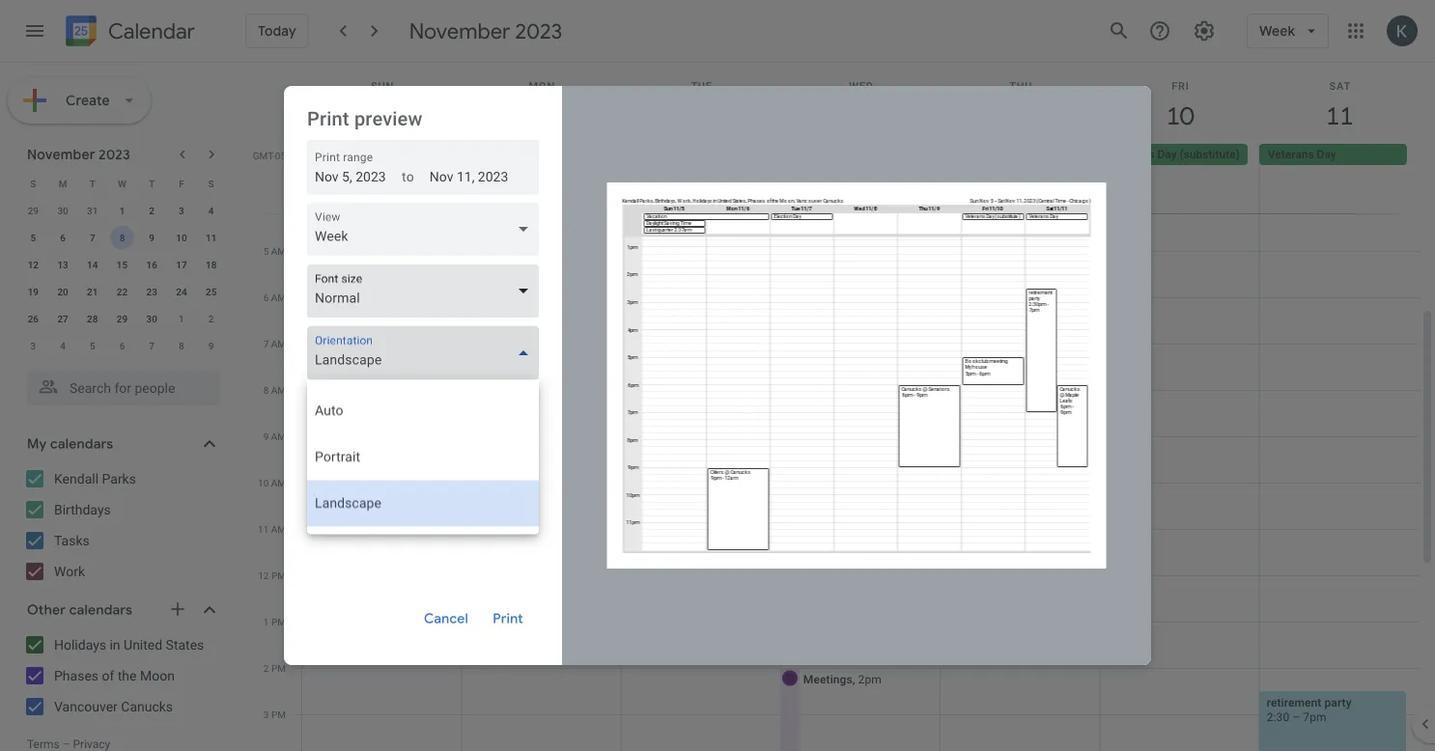 Task type: locate. For each thing, give the bounding box(es) containing it.
holidays in united states
[[54, 637, 204, 653]]

8 down december 1 element
[[179, 340, 184, 352]]

5 am from the top
[[271, 431, 286, 442]]

phases
[[54, 668, 99, 684]]

9 am
[[263, 431, 286, 442]]

2 vertical spatial 6
[[119, 340, 125, 352]]

1 day from the left
[[1157, 148, 1177, 161]]

20 element
[[51, 280, 74, 303]]

0 vertical spatial 10
[[176, 232, 187, 243]]

2 vertical spatial 2
[[264, 662, 269, 674]]

1 veterans from the left
[[1108, 148, 1155, 161]]

print inside button
[[493, 610, 523, 628]]

vacation button
[[301, 144, 610, 165]]

16
[[146, 259, 157, 270]]

12
[[28, 259, 39, 270], [258, 570, 269, 581]]

am down 5 am
[[271, 292, 286, 303]]

moon
[[140, 668, 175, 684]]

1 horizontal spatial 12
[[258, 570, 269, 581]]

am down "9 am"
[[271, 477, 286, 489]]

am down 6 am
[[271, 338, 286, 350]]

t left f
[[149, 178, 155, 189]]

30 down "23" at the top of the page
[[146, 313, 157, 324]]

0 horizontal spatial veterans
[[1108, 148, 1155, 161]]

17 element
[[170, 253, 193, 276]]

veterans day (substitute) button
[[1100, 144, 1248, 165]]

t
[[90, 178, 95, 189], [149, 178, 155, 189]]

1
[[119, 205, 125, 216], [179, 313, 184, 324], [264, 616, 269, 628]]

6 down 29 element
[[119, 340, 125, 352]]

,
[[1012, 395, 1015, 408], [693, 487, 696, 501], [853, 673, 855, 686]]

am for 9 am
[[271, 431, 286, 442]]

1 vertical spatial 8
[[179, 340, 184, 352]]

1 vertical spatial 5
[[263, 245, 269, 257]]

3 down 2 pm
[[264, 709, 269, 720]]

9 up 16 element
[[149, 232, 155, 243]]

2 t from the left
[[149, 178, 155, 189]]

0 vertical spatial show
[[332, 457, 366, 473]]

1 vertical spatial 6
[[263, 292, 269, 303]]

1 horizontal spatial november 2023
[[409, 17, 562, 44]]

0 horizontal spatial november 2023
[[27, 146, 130, 163]]

2 vertical spatial 3
[[264, 709, 269, 720]]

row group
[[18, 197, 226, 359]]

orientation list box
[[307, 380, 539, 535]]

0 horizontal spatial november
[[27, 146, 95, 163]]

29 left october 30 element
[[28, 205, 39, 216]]

2 pm from the top
[[271, 616, 286, 628]]

6 down 5 am
[[263, 292, 269, 303]]

1 vertical spatial 4
[[60, 340, 66, 352]]

1 vertical spatial show
[[332, 490, 366, 506]]

0 vertical spatial 29
[[28, 205, 39, 216]]

other calendars
[[27, 602, 132, 619]]

am up 6 am
[[271, 245, 286, 257]]

1 s from the left
[[30, 178, 36, 189]]

0 horizontal spatial 1
[[119, 205, 125, 216]]

11 element
[[200, 226, 223, 249]]

option up weekends
[[307, 388, 539, 434]]

meetings , 2pm
[[803, 673, 882, 686]]

grid
[[247, 19, 1435, 751]]

2 vertical spatial 5
[[90, 340, 95, 352]]

, for 10am
[[693, 487, 696, 501]]

2
[[149, 205, 155, 216], [208, 313, 214, 324], [264, 662, 269, 674]]

30
[[57, 205, 68, 216], [146, 313, 157, 324]]

1 vertical spatial 12
[[258, 570, 269, 581]]

27 element
[[51, 307, 74, 330]]

9 inside the december 9 element
[[208, 340, 214, 352]]

12 inside 'element'
[[28, 259, 39, 270]]

day
[[1157, 148, 1177, 161], [1317, 148, 1336, 161]]

9am
[[539, 441, 562, 454]]

6 up 13 element
[[60, 232, 66, 243]]

0 horizontal spatial 12
[[28, 259, 39, 270]]

other calendars button
[[4, 595, 240, 626]]

1 horizontal spatial 4
[[208, 205, 214, 216]]

2 horizontal spatial 7
[[263, 338, 269, 350]]

row
[[294, 19, 1420, 751], [18, 170, 226, 197], [18, 197, 226, 224], [18, 224, 226, 251], [18, 251, 226, 278], [18, 278, 226, 305], [18, 305, 226, 332], [18, 332, 226, 359]]

1 horizontal spatial 5
[[90, 340, 95, 352]]

7 am from the top
[[271, 523, 286, 535]]

18 element
[[200, 253, 223, 276]]

cell
[[302, 19, 462, 751], [620, 19, 781, 751], [779, 19, 941, 751], [939, 19, 1100, 751], [1100, 19, 1260, 751], [1259, 19, 1420, 751], [301, 144, 621, 213], [462, 144, 621, 213], [621, 144, 781, 213], [781, 144, 940, 213], [940, 144, 1100, 213]]

29 for 29 element
[[117, 313, 128, 324]]

0 horizontal spatial t
[[90, 178, 95, 189]]

meetings left 2pm
[[803, 673, 853, 686]]

0 horizontal spatial 30
[[57, 205, 68, 216]]

december 6 element
[[111, 334, 134, 357]]

pm up 1 pm on the bottom
[[271, 570, 286, 581]]

None search field
[[0, 363, 240, 406]]

5 up 12 'element' at the top left
[[30, 232, 36, 243]]

range
[[343, 150, 373, 164]]

1 horizontal spatial 2
[[208, 313, 214, 324]]

7 for 7 am
[[263, 338, 269, 350]]

3 pm from the top
[[271, 662, 286, 674]]

veterans left (substitute)
[[1108, 148, 1155, 161]]

0 vertical spatial 3
[[179, 205, 184, 216]]

print
[[307, 107, 349, 130], [315, 150, 340, 164], [493, 610, 523, 628]]

2 horizontal spatial 8
[[263, 384, 269, 396]]

22 element
[[111, 280, 134, 303]]

0 vertical spatial 2023
[[515, 17, 562, 44]]

1 vertical spatial meetings
[[644, 487, 693, 501]]

1 pm from the top
[[271, 570, 286, 581]]

7 up 14 "element"
[[90, 232, 95, 243]]

3 up 10 'element' on the left of page
[[179, 205, 184, 216]]

today
[[258, 22, 296, 40]]

option up you
[[307, 434, 539, 480]]

5 inside grid
[[263, 245, 269, 257]]

3 for 3 pm
[[264, 709, 269, 720]]

10
[[176, 232, 187, 243], [258, 477, 269, 489]]

1 horizontal spatial 3
[[179, 205, 184, 216]]

vancouver canucks
[[54, 699, 173, 715]]

29 for october 29 element
[[28, 205, 39, 216]]

5
[[30, 232, 36, 243], [263, 245, 269, 257], [90, 340, 95, 352]]

0 vertical spatial 6
[[60, 232, 66, 243]]

2 show from the top
[[332, 490, 366, 506]]

row containing 19
[[18, 278, 226, 305]]

1 vertical spatial ,
[[693, 487, 696, 501]]

11 inside "november 2023" grid
[[206, 232, 217, 243]]

calendar heading
[[104, 18, 195, 45]]

row containing 3
[[18, 332, 226, 359]]

1 vertical spatial 11
[[258, 523, 269, 535]]

row containing s
[[18, 170, 226, 197]]

6
[[60, 232, 66, 243], [263, 292, 269, 303], [119, 340, 125, 352]]

, for 2pm
[[853, 673, 855, 686]]

december 7 element
[[140, 334, 163, 357]]

10 inside 'element'
[[176, 232, 187, 243]]

veterans for veterans day (substitute)
[[1108, 148, 1155, 161]]

2 horizontal spatial ,
[[1012, 395, 1015, 408]]

12 for 12 pm
[[258, 570, 269, 581]]

1 vertical spatial 9
[[208, 340, 214, 352]]

0 horizontal spatial 10
[[176, 232, 187, 243]]

0 vertical spatial 5
[[30, 232, 36, 243]]

am for 6 am
[[271, 292, 286, 303]]

2 veterans from the left
[[1268, 148, 1314, 161]]

vacation
[[315, 148, 361, 161]]

november 2023
[[409, 17, 562, 44], [27, 146, 130, 163]]

december 1 element
[[170, 307, 193, 330]]

gmt-05
[[253, 150, 286, 161]]

0 vertical spatial 30
[[57, 205, 68, 216]]

8 up 15 element
[[119, 232, 125, 243]]

am for 8 am
[[271, 384, 286, 396]]

3 down 26 element
[[30, 340, 36, 352]]

1 vertical spatial 3
[[30, 340, 36, 352]]

10 up 17
[[176, 232, 187, 243]]

2 vertical spatial print
[[493, 610, 523, 628]]

veterans for veterans day
[[1268, 148, 1314, 161]]

calendars up 'in'
[[69, 602, 132, 619]]

main drawer image
[[23, 19, 46, 42]]

11 for 11
[[206, 232, 217, 243]]

show left events
[[332, 490, 366, 506]]

12 down 11 am
[[258, 570, 269, 581]]

4 am from the top
[[271, 384, 286, 396]]

2 day from the left
[[1317, 148, 1336, 161]]

8 for the december 8 element
[[179, 340, 184, 352]]

1 horizontal spatial november
[[409, 17, 510, 44]]

2 horizontal spatial 6
[[263, 292, 269, 303]]

calendars for other calendars
[[69, 602, 132, 619]]

option down weekends
[[307, 480, 539, 527]]

show left weekends
[[332, 457, 366, 473]]

calendars up "kendall" on the bottom of the page
[[50, 436, 113, 453]]

print up daylight
[[315, 150, 340, 164]]

1 t from the left
[[90, 178, 95, 189]]

9 down december 2 element
[[208, 340, 214, 352]]

0 horizontal spatial 9
[[149, 232, 155, 243]]

9 for 9 am
[[263, 431, 269, 442]]

3 am from the top
[[271, 338, 286, 350]]

meetings for meetings , 10am
[[644, 487, 693, 501]]

0 horizontal spatial s
[[30, 178, 36, 189]]

calendars for my calendars
[[50, 436, 113, 453]]

other
[[27, 602, 66, 619]]

am for 11 am
[[271, 523, 286, 535]]

0 horizontal spatial 8
[[119, 232, 125, 243]]

2 up 16 element
[[149, 205, 155, 216]]

the
[[118, 668, 137, 684]]

ends
[[423, 171, 448, 184]]

6 am from the top
[[271, 477, 286, 489]]

11 down 10 am
[[258, 523, 269, 535]]

print up vacation
[[307, 107, 349, 130]]

25
[[206, 286, 217, 297]]

daylight
[[311, 171, 353, 184]]

meetings left 10am
[[644, 487, 693, 501]]

7 up 8 am
[[263, 338, 269, 350]]

12 for 12
[[28, 259, 39, 270]]

2 option from the top
[[307, 434, 539, 480]]

print preview image
[[607, 183, 1106, 569]]

pm down 2 pm
[[271, 709, 286, 720]]

5 down 28 element
[[90, 340, 95, 352]]

4 inside december 4 element
[[60, 340, 66, 352]]

0 vertical spatial ,
[[1012, 395, 1015, 408]]

2 vertical spatial 8
[[263, 384, 269, 396]]

0 horizontal spatial 11
[[206, 232, 217, 243]]

22
[[117, 286, 128, 297]]

my calendars button
[[4, 429, 240, 460]]

1 show from the top
[[332, 457, 366, 473]]

1 vertical spatial calendars
[[69, 602, 132, 619]]

0 vertical spatial 4
[[208, 205, 214, 216]]

23
[[146, 286, 157, 297]]

0 vertical spatial calendars
[[50, 436, 113, 453]]

11 up 18 at the left of page
[[206, 232, 217, 243]]

10 inside grid
[[258, 477, 269, 489]]

10 up 11 am
[[258, 477, 269, 489]]

s right f
[[208, 178, 214, 189]]

veterans right (substitute)
[[1268, 148, 1314, 161]]

4 pm from the top
[[271, 709, 286, 720]]

7 am
[[263, 338, 286, 350]]

, left 10am
[[693, 487, 696, 501]]

calendar
[[108, 18, 195, 45]]

november
[[409, 17, 510, 44], [27, 146, 95, 163]]

0 horizontal spatial 2
[[149, 205, 155, 216]]

row containing 5
[[18, 224, 226, 251]]

29
[[28, 205, 39, 216], [117, 313, 128, 324]]

1 vertical spatial 1
[[179, 313, 184, 324]]

am up 12 pm
[[271, 523, 286, 535]]

states
[[166, 637, 204, 653]]

1 horizontal spatial s
[[208, 178, 214, 189]]

20
[[57, 286, 68, 297]]

3 for december 3 element
[[30, 340, 36, 352]]

1 vertical spatial 10
[[258, 477, 269, 489]]

2 for 2 pm
[[264, 662, 269, 674]]

print right cancel button
[[493, 610, 523, 628]]

2 horizontal spatial 2
[[264, 662, 269, 674]]

12 up 19
[[28, 259, 39, 270]]

6 am
[[263, 292, 286, 303]]

9 up 10 am
[[263, 431, 269, 442]]

2 horizontal spatial 1
[[264, 616, 269, 628]]

2 horizontal spatial 3
[[264, 709, 269, 720]]

calendar element
[[62, 12, 195, 54]]

preview
[[354, 107, 423, 130]]

4 down '27' element
[[60, 340, 66, 352]]

1 vertical spatial 2
[[208, 313, 214, 324]]

0 horizontal spatial 3
[[30, 340, 36, 352]]

show weekends
[[332, 457, 432, 473]]

2 horizontal spatial meetings
[[963, 395, 1012, 408]]

1 horizontal spatial meetings
[[803, 673, 853, 686]]

None field
[[307, 202, 547, 256], [307, 264, 547, 318], [307, 326, 547, 380], [307, 202, 547, 256], [307, 264, 547, 318], [307, 326, 547, 380]]

pm up 2 pm
[[271, 616, 286, 628]]

1 horizontal spatial 10
[[258, 477, 269, 489]]

2 up 3 pm
[[264, 662, 269, 674]]

1 horizontal spatial 30
[[146, 313, 157, 324]]

, left 2pm
[[853, 673, 855, 686]]

–
[[1292, 710, 1300, 724]]

0 vertical spatial print
[[307, 107, 349, 130]]

5 up 6 am
[[263, 245, 269, 257]]

1 am from the top
[[271, 245, 286, 257]]

october 29 element
[[22, 199, 45, 222]]

1 horizontal spatial 7
[[149, 340, 155, 352]]

2 down 25 element
[[208, 313, 214, 324]]

2 vertical spatial 9
[[263, 431, 269, 442]]

option
[[307, 388, 539, 434], [307, 434, 539, 480], [307, 480, 539, 527]]

1 down w
[[119, 205, 125, 216]]

other calendars list
[[4, 630, 240, 722]]

8 up "9 am"
[[263, 384, 269, 396]]

t up 'october 31' element
[[90, 178, 95, 189]]

1 horizontal spatial 9
[[208, 340, 214, 352]]

1 horizontal spatial 11
[[258, 523, 269, 535]]

1 horizontal spatial day
[[1317, 148, 1336, 161]]

, left the 8am
[[1012, 395, 1015, 408]]

last quarter 2:37am button
[[302, 190, 450, 211]]

29 down 22
[[117, 313, 128, 324]]

1 vertical spatial 30
[[146, 313, 157, 324]]

1 horizontal spatial 29
[[117, 313, 128, 324]]

1 horizontal spatial 8
[[179, 340, 184, 352]]

21 element
[[81, 280, 104, 303]]

october 30 element
[[51, 199, 74, 222]]

s up october 29 element
[[30, 178, 36, 189]]

8am
[[1018, 395, 1041, 408]]

1 down 12 pm
[[264, 616, 269, 628]]

25 element
[[200, 280, 223, 303]]

pm
[[271, 570, 286, 581], [271, 616, 286, 628], [271, 662, 286, 674], [271, 709, 286, 720]]

1 up the december 8 element
[[179, 313, 184, 324]]

row containing 26
[[18, 305, 226, 332]]

1 vertical spatial 29
[[117, 313, 128, 324]]

pm up 3 pm
[[271, 662, 286, 674]]

7 down the 30 element
[[149, 340, 155, 352]]

30 down m in the left top of the page
[[57, 205, 68, 216]]

holidays
[[54, 637, 106, 653]]

5 for december 5 element
[[90, 340, 95, 352]]

1 for 1 pm
[[264, 616, 269, 628]]

time
[[393, 171, 420, 184]]

3
[[179, 205, 184, 216], [30, 340, 36, 352], [264, 709, 269, 720]]

29 element
[[111, 307, 134, 330]]

0 vertical spatial 1
[[119, 205, 125, 216]]

2 horizontal spatial 5
[[263, 245, 269, 257]]

am up "9 am"
[[271, 384, 286, 396]]

vancouver
[[54, 699, 118, 715]]

2 vertical spatial 1
[[264, 616, 269, 628]]

0 vertical spatial meetings
[[963, 395, 1012, 408]]

0 vertical spatial november 2023
[[409, 17, 562, 44]]

show for show events you have declined
[[332, 490, 366, 506]]

2 vertical spatial ,
[[853, 673, 855, 686]]

am
[[271, 245, 286, 257], [271, 292, 286, 303], [271, 338, 286, 350], [271, 384, 286, 396], [271, 431, 286, 442], [271, 477, 286, 489], [271, 523, 286, 535]]

grid containing vacation
[[247, 19, 1435, 751]]

1 horizontal spatial veterans
[[1268, 148, 1314, 161]]

retirement party 2:30 – 7pm
[[1267, 696, 1352, 724]]

1 horizontal spatial t
[[149, 178, 155, 189]]

0 vertical spatial 2
[[149, 205, 155, 216]]

1 vertical spatial print
[[315, 150, 340, 164]]

meetings left the 8am
[[963, 395, 1012, 408]]

0 horizontal spatial day
[[1157, 148, 1177, 161]]

31
[[87, 205, 98, 216]]

am down 8 am
[[271, 431, 286, 442]]

13 element
[[51, 253, 74, 276]]

2 vertical spatial meetings
[[803, 673, 853, 686]]

show
[[332, 457, 366, 473], [332, 490, 366, 506]]

meetings for meetings , 8am
[[963, 395, 1012, 408]]

day for veterans day
[[1317, 148, 1336, 161]]

0 vertical spatial 12
[[28, 259, 39, 270]]

0 vertical spatial 11
[[206, 232, 217, 243]]

0 vertical spatial 8
[[119, 232, 125, 243]]

2 am from the top
[[271, 292, 286, 303]]

4 up 11 element on the top of page
[[208, 205, 214, 216]]

calendars
[[50, 436, 113, 453], [69, 602, 132, 619]]

1 horizontal spatial 1
[[179, 313, 184, 324]]

0 horizontal spatial 29
[[28, 205, 39, 216]]

united
[[124, 637, 162, 653]]

2 horizontal spatial 9
[[263, 431, 269, 442]]

28 element
[[81, 307, 104, 330]]



Task type: describe. For each thing, give the bounding box(es) containing it.
6 for 6 am
[[263, 292, 269, 303]]

2:37am
[[377, 194, 416, 208]]

0 horizontal spatial 6
[[60, 232, 66, 243]]

2 s from the left
[[208, 178, 214, 189]]

0 horizontal spatial 5
[[30, 232, 36, 243]]

daylight saving time ends button
[[302, 167, 450, 188]]

my calendars list
[[4, 464, 240, 587]]

print button
[[477, 596, 539, 642]]

retirement
[[1267, 696, 1322, 709]]

cancel button
[[415, 596, 477, 642]]

pm for 2 pm
[[271, 662, 286, 674]]

party
[[1325, 696, 1352, 709]]

2 for december 2 element
[[208, 313, 214, 324]]

9am cell
[[460, 19, 622, 751]]

tasks
[[54, 533, 90, 549]]

kendall
[[54, 471, 99, 487]]

print range
[[315, 150, 373, 164]]

have
[[440, 490, 469, 506]]

meetings , 10am
[[644, 487, 728, 501]]

0 vertical spatial november
[[409, 17, 510, 44]]

10 element
[[170, 226, 193, 249]]

1 for december 1 element
[[179, 313, 184, 324]]

december 4 element
[[51, 334, 74, 357]]

show events you have declined
[[332, 490, 525, 506]]

6 for 'december 6' element
[[119, 340, 125, 352]]

13
[[57, 259, 68, 270]]

12 pm
[[258, 570, 286, 581]]

14
[[87, 259, 98, 270]]

19 element
[[22, 280, 45, 303]]

print for print range
[[315, 150, 340, 164]]

veterans day
[[1268, 148, 1336, 161]]

Start date text field
[[315, 166, 386, 189]]

work
[[54, 564, 85, 579]]

row containing meetings
[[294, 19, 1420, 751]]

1 vertical spatial november
[[27, 146, 95, 163]]

2:30
[[1267, 710, 1289, 724]]

cell containing retirement party
[[1259, 19, 1420, 751]]

support image
[[1148, 19, 1172, 42]]

december 2 element
[[200, 307, 223, 330]]

26 element
[[22, 307, 45, 330]]

18
[[206, 259, 217, 270]]

weekends
[[370, 457, 432, 473]]

december 8 element
[[170, 334, 193, 357]]

30 for october 30 element
[[57, 205, 68, 216]]

7pm
[[1303, 710, 1327, 724]]

2pm
[[858, 673, 882, 686]]

gmt-
[[253, 150, 275, 161]]

17
[[176, 259, 187, 270]]

15
[[117, 259, 128, 270]]

7 for december 7 element
[[149, 340, 155, 352]]

canucks
[[121, 699, 173, 715]]

30 element
[[140, 307, 163, 330]]

28
[[87, 313, 98, 324]]

1 horizontal spatial 2023
[[515, 17, 562, 44]]

8 cell
[[107, 224, 137, 251]]

8 inside cell
[[119, 232, 125, 243]]

november 2023 grid
[[18, 170, 226, 359]]

print preview element
[[0, 0, 1435, 751]]

show for show weekends
[[332, 457, 366, 473]]

row containing 29
[[18, 197, 226, 224]]

december 3 element
[[22, 334, 45, 357]]

today button
[[245, 14, 309, 48]]

phases of the moon
[[54, 668, 175, 684]]

1 vertical spatial 2023
[[99, 146, 130, 163]]

am for 10 am
[[271, 477, 286, 489]]

10am
[[699, 487, 728, 501]]

9 for the december 9 element
[[208, 340, 214, 352]]

24 element
[[170, 280, 193, 303]]

m
[[59, 178, 67, 189]]

2 pm
[[264, 662, 286, 674]]

11 for 11 am
[[258, 523, 269, 535]]

birthdays
[[54, 502, 111, 518]]

1 pm
[[264, 616, 286, 628]]

f
[[179, 178, 184, 189]]

27
[[57, 313, 68, 324]]

pm for 1 pm
[[271, 616, 286, 628]]

8 for 8 am
[[263, 384, 269, 396]]

12 element
[[22, 253, 45, 276]]

my calendars
[[27, 436, 113, 453]]

october 31 element
[[81, 199, 104, 222]]

, for 8am
[[1012, 395, 1015, 408]]

december 5 element
[[81, 334, 104, 357]]

10 am
[[258, 477, 286, 489]]

in
[[110, 637, 120, 653]]

december 9 element
[[200, 334, 223, 357]]

pm for 3 pm
[[271, 709, 286, 720]]

events
[[370, 490, 411, 506]]

30 for the 30 element
[[146, 313, 157, 324]]

15 element
[[111, 253, 134, 276]]

3 pm
[[264, 709, 286, 720]]

0 vertical spatial 9
[[149, 232, 155, 243]]

of
[[102, 668, 114, 684]]

5 for 5 am
[[263, 245, 269, 257]]

veterans day button
[[1259, 144, 1407, 165]]

3 option from the top
[[307, 480, 539, 527]]

meetings for meetings , 2pm
[[803, 673, 853, 686]]

cell containing vacation
[[301, 144, 621, 213]]

declined
[[472, 490, 525, 506]]

21
[[87, 286, 98, 297]]

row containing 12
[[18, 251, 226, 278]]

veterans day (substitute)
[[1108, 148, 1240, 161]]

(substitute)
[[1180, 148, 1240, 161]]

26
[[28, 313, 39, 324]]

9am button
[[460, 436, 608, 668]]

to
[[402, 169, 414, 185]]

19
[[28, 286, 39, 297]]

kendall parks
[[54, 471, 136, 487]]

quarter
[[336, 194, 374, 208]]

8 am
[[263, 384, 286, 396]]

parks
[[102, 471, 136, 487]]

24
[[176, 286, 187, 297]]

0 horizontal spatial 7
[[90, 232, 95, 243]]

day for veterans day (substitute)
[[1157, 148, 1177, 161]]

am for 7 am
[[271, 338, 286, 350]]

w
[[118, 178, 126, 189]]

print preview
[[307, 107, 423, 130]]

saving
[[356, 171, 391, 184]]

14 element
[[81, 253, 104, 276]]

print for print preview
[[307, 107, 349, 130]]

1 vertical spatial november 2023
[[27, 146, 130, 163]]

1 option from the top
[[307, 388, 539, 434]]

last
[[311, 194, 333, 208]]

16 element
[[140, 253, 163, 276]]

pm for 12 pm
[[271, 570, 286, 581]]

cancel
[[424, 610, 468, 628]]

End date text field
[[430, 166, 509, 189]]

row group containing 29
[[18, 197, 226, 359]]

daylight saving time ends last quarter 2:37am
[[311, 171, 448, 208]]

am for 5 am
[[271, 245, 286, 257]]

my
[[27, 436, 47, 453]]

5 am
[[263, 245, 286, 257]]

10 for 10 am
[[258, 477, 269, 489]]

10 for 10
[[176, 232, 187, 243]]

05
[[275, 150, 286, 161]]

23 element
[[140, 280, 163, 303]]

meetings , 8am
[[963, 395, 1041, 408]]

you
[[414, 490, 436, 506]]



Task type: vqa. For each thing, say whether or not it's contained in the screenshot.


